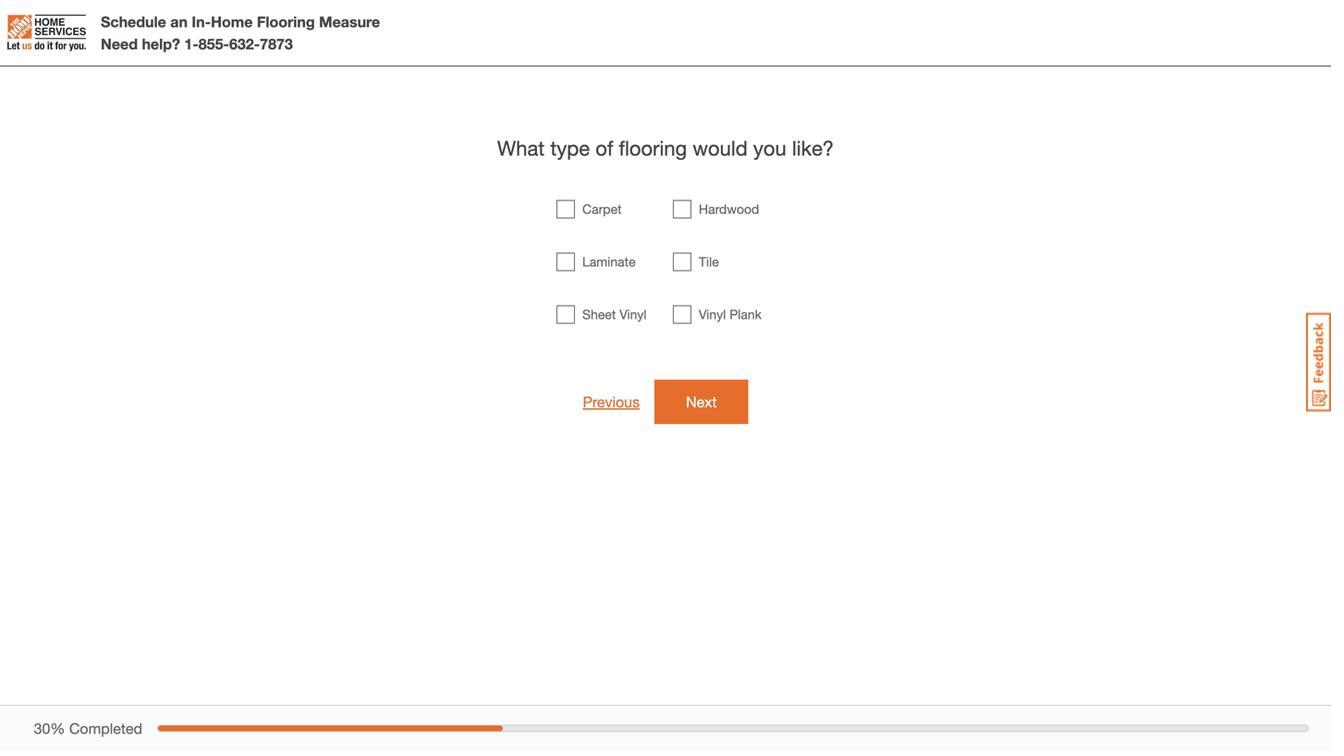 Task type: describe. For each thing, give the bounding box(es) containing it.
plank
[[730, 307, 762, 322]]

would
[[693, 136, 748, 160]]

an
[[170, 13, 188, 31]]

like?
[[792, 136, 834, 160]]

what type of flooring would you like?
[[497, 136, 834, 160]]

in-
[[192, 13, 211, 31]]

previous
[[583, 393, 640, 411]]

you
[[753, 136, 787, 160]]

what
[[497, 136, 545, 160]]

tile
[[699, 254, 719, 270]]

sheet
[[582, 307, 616, 322]]



Task type: locate. For each thing, give the bounding box(es) containing it.
1 vinyl from the left
[[620, 307, 647, 322]]

laminate
[[582, 254, 636, 270]]

flooring
[[257, 13, 315, 31]]

next button
[[655, 380, 749, 424]]

previous link
[[583, 391, 640, 413]]

schedule
[[101, 13, 166, 31]]

30% completed
[[34, 720, 142, 738]]

1-
[[184, 35, 199, 53]]

flooring
[[619, 136, 687, 160]]

need
[[101, 35, 138, 53]]

feedback link image
[[1306, 313, 1331, 412]]

measure
[[319, 13, 380, 31]]

7873
[[260, 35, 293, 53]]

type
[[550, 136, 590, 160]]

632-
[[229, 35, 260, 53]]

help?
[[142, 35, 180, 53]]

home
[[211, 13, 253, 31]]

2 vinyl from the left
[[699, 307, 726, 322]]

30%
[[34, 720, 65, 738]]

0 horizontal spatial vinyl
[[620, 307, 647, 322]]

vinyl
[[620, 307, 647, 322], [699, 307, 726, 322]]

vinyl plank
[[699, 307, 762, 322]]

carpet
[[582, 202, 622, 217]]

sheet vinyl
[[582, 307, 647, 322]]

855-
[[199, 35, 229, 53]]

vinyl left plank
[[699, 307, 726, 322]]

next
[[686, 393, 717, 411]]

vinyl right sheet
[[620, 307, 647, 322]]

hardwood
[[699, 202, 759, 217]]

of
[[596, 136, 613, 160]]

schedule an in-home flooring measure need help? 1-855-632-7873
[[101, 13, 380, 53]]

completed
[[69, 720, 142, 738]]

1 horizontal spatial vinyl
[[699, 307, 726, 322]]



Task type: vqa. For each thing, say whether or not it's contained in the screenshot.
'1-800-677-0232' link on the right top
no



